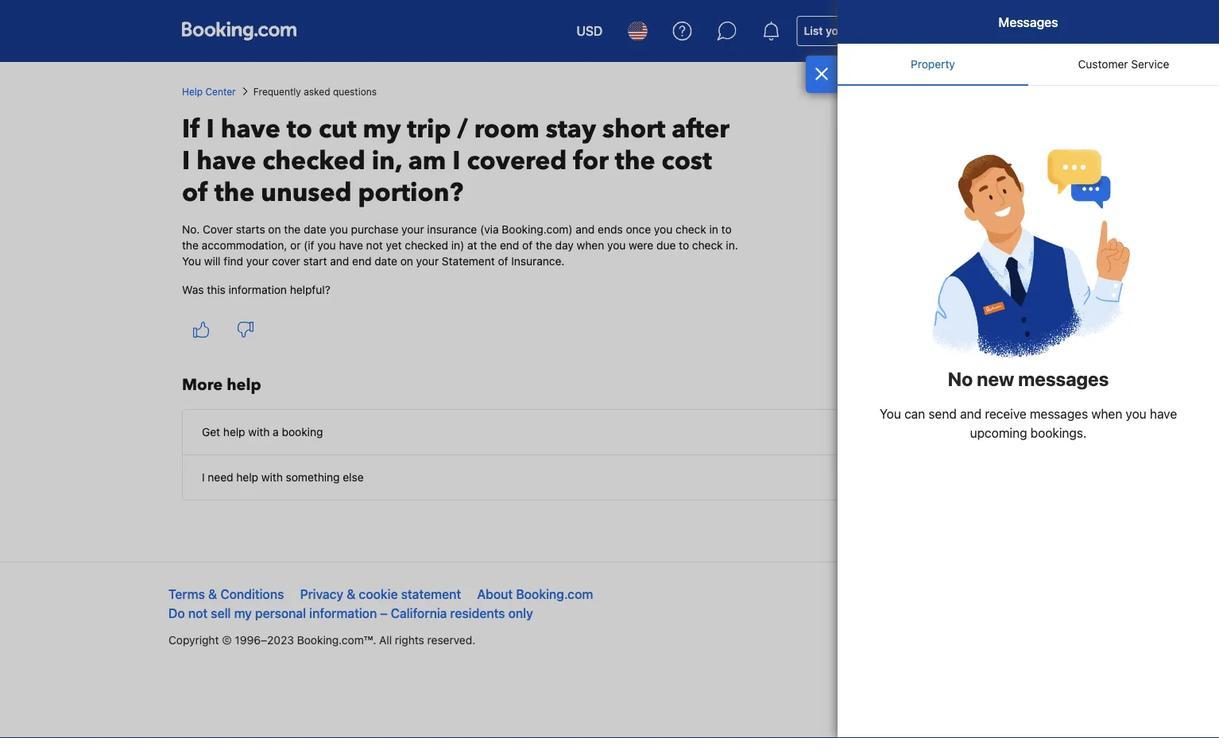 Task type: locate. For each thing, give the bounding box(es) containing it.
1
[[1009, 33, 1014, 45]]

you up due on the top right of page
[[654, 223, 673, 236]]

after
[[672, 112, 730, 147]]

1 horizontal spatial not
[[366, 239, 383, 252]]

0 vertical spatial my
[[363, 112, 401, 147]]

of inside if i have to cut my trip / room stay short after i have checked in, am i covered for the cost of the unused portion?
[[182, 176, 208, 210]]

at
[[467, 239, 477, 252]]

terms & conditions
[[169, 587, 284, 602]]

to
[[287, 112, 312, 147], [721, 223, 732, 236], [679, 239, 689, 252]]

checked down 'insurance'
[[405, 239, 448, 252]]

and right start
[[330, 255, 349, 268]]

your
[[826, 24, 849, 37], [401, 223, 424, 236], [246, 255, 269, 268], [416, 255, 439, 268]]

not down the purchase
[[366, 239, 383, 252]]

1 vertical spatial with
[[261, 471, 283, 484]]

about booking.com link
[[477, 587, 593, 602]]

short
[[603, 112, 666, 147]]

when
[[577, 239, 604, 252]]

yet
[[386, 239, 402, 252]]

checked inside no. cover starts on the date you purchase your insurance (via booking.com) and ends once you check in to the accommodation, or (if you have not yet checked in) at the end of the day when you were due to check in. you will find your cover start and end date on your statement of insurance.
[[405, 239, 448, 252]]

more
[[182, 374, 223, 396]]

and up when on the left of the page
[[576, 223, 595, 236]]

2 vertical spatial to
[[679, 239, 689, 252]]

1 horizontal spatial on
[[400, 255, 413, 268]]

help right need
[[236, 471, 258, 484]]

2 vertical spatial of
[[498, 255, 508, 268]]

terms & conditions link
[[169, 587, 284, 602]]

0 horizontal spatial information
[[229, 283, 287, 296]]

&
[[208, 587, 217, 602], [347, 587, 356, 602]]

0 vertical spatial help
[[227, 374, 261, 396]]

check
[[676, 223, 706, 236], [692, 239, 723, 252]]

questions
[[333, 86, 377, 97]]

0 horizontal spatial &
[[208, 587, 217, 602]]

1 & from the left
[[208, 587, 217, 602]]

to left cut
[[287, 112, 312, 147]]

have down the purchase
[[339, 239, 363, 252]]

on down yet
[[400, 255, 413, 268]]

my down conditions
[[234, 606, 252, 621]]

0 vertical spatial not
[[366, 239, 383, 252]]

to inside if i have to cut my trip / room stay short after i have checked in, am i covered for the cost of the unused portion?
[[287, 112, 312, 147]]

on
[[268, 223, 281, 236], [400, 255, 413, 268]]

date down yet
[[375, 255, 397, 268]]

privacy
[[300, 587, 343, 602]]

cut
[[319, 112, 357, 147]]

with
[[248, 426, 270, 439], [261, 471, 283, 484]]

cost
[[662, 144, 712, 178]]

only
[[508, 606, 533, 621]]

1 vertical spatial my
[[234, 606, 252, 621]]

my inside if i have to cut my trip / room stay short after i have checked in, am i covered for the cost of the unused portion?
[[363, 112, 401, 147]]

more help
[[182, 374, 261, 396]]

the up or
[[284, 223, 301, 236]]

end down 'booking.com)'
[[500, 239, 519, 252]]

have
[[221, 112, 280, 147], [196, 144, 256, 178], [339, 239, 363, 252]]

0 horizontal spatial my
[[234, 606, 252, 621]]

1 horizontal spatial &
[[347, 587, 356, 602]]

booking.com™.
[[297, 634, 376, 647]]

genius
[[949, 33, 980, 45]]

with left a
[[248, 426, 270, 439]]

if
[[182, 112, 200, 147]]

peterson james genius level 1
[[949, 17, 1037, 45]]

1 horizontal spatial my
[[363, 112, 401, 147]]

starts
[[236, 223, 265, 236]]

check left in
[[676, 223, 706, 236]]

the
[[615, 144, 655, 178], [214, 176, 255, 210], [284, 223, 301, 236], [182, 239, 199, 252], [480, 239, 497, 252], [536, 239, 552, 252]]

not right do
[[188, 606, 208, 621]]

1 vertical spatial of
[[522, 239, 533, 252]]

statement
[[442, 255, 495, 268]]

with left something
[[261, 471, 283, 484]]

center
[[205, 86, 236, 97]]

of down 'booking.com)'
[[522, 239, 533, 252]]

unused
[[261, 176, 352, 210]]

information
[[229, 283, 287, 296], [309, 606, 377, 621]]

1 horizontal spatial of
[[498, 255, 508, 268]]

find
[[224, 255, 243, 268]]

& for privacy
[[347, 587, 356, 602]]

0 horizontal spatial to
[[287, 112, 312, 147]]

portion?
[[358, 176, 463, 210]]

residents
[[450, 606, 505, 621]]

date
[[304, 223, 326, 236], [375, 255, 397, 268]]

i need help with something else button
[[183, 455, 1036, 500]]

of down "(via"
[[498, 255, 508, 268]]

1 vertical spatial checked
[[405, 239, 448, 252]]

you
[[182, 255, 201, 268]]

end down the purchase
[[352, 255, 372, 268]]

0 vertical spatial on
[[268, 223, 281, 236]]

james
[[1001, 17, 1037, 30]]

have down frequently
[[221, 112, 280, 147]]

checked
[[262, 144, 365, 178], [405, 239, 448, 252]]

property
[[852, 24, 898, 37]]

copyright
[[169, 634, 219, 647]]

2 horizontal spatial to
[[721, 223, 732, 236]]

sell
[[211, 606, 231, 621]]

1 horizontal spatial end
[[500, 239, 519, 252]]

& up do not sell my personal information – california residents only link
[[347, 587, 356, 602]]

were
[[629, 239, 654, 252]]

1 horizontal spatial and
[[576, 223, 595, 236]]

my for trip
[[363, 112, 401, 147]]

list your property link
[[797, 16, 905, 46]]

of up no.
[[182, 176, 208, 210]]

1 vertical spatial date
[[375, 255, 397, 268]]

i right am on the left
[[453, 144, 461, 178]]

help center
[[182, 86, 236, 97]]

no. cover starts on the date you purchase your insurance (via booking.com) and ends once you check in to the accommodation, or (if you have not yet checked in) at the end of the day when you were due to check in. you will find your cover start and end date on your statement of insurance.
[[182, 223, 738, 268]]

close image
[[815, 68, 829, 80]]

0 horizontal spatial on
[[268, 223, 281, 236]]

2 vertical spatial help
[[236, 471, 258, 484]]

(if
[[304, 239, 314, 252]]

you left the purchase
[[329, 223, 348, 236]]

check down in
[[692, 239, 723, 252]]

0 vertical spatial of
[[182, 176, 208, 210]]

0 vertical spatial with
[[248, 426, 270, 439]]

1 horizontal spatial checked
[[405, 239, 448, 252]]

1 vertical spatial on
[[400, 255, 413, 268]]

you
[[329, 223, 348, 236], [654, 223, 673, 236], [317, 239, 336, 252], [607, 239, 626, 252]]

my inside about booking.com do not sell my personal information – california residents only
[[234, 606, 252, 621]]

once
[[626, 223, 651, 236]]

the up insurance.
[[536, 239, 552, 252]]

i left need
[[202, 471, 205, 484]]

1 vertical spatial to
[[721, 223, 732, 236]]

help right 'get' on the left bottom
[[223, 426, 245, 439]]

information up booking.com™.
[[309, 606, 377, 621]]

cover
[[272, 255, 300, 268]]

my right cut
[[363, 112, 401, 147]]

the up starts
[[214, 176, 255, 210]]

you right (if
[[317, 239, 336, 252]]

& up the 'sell'
[[208, 587, 217, 602]]

checked down frequently asked questions
[[262, 144, 365, 178]]

conditions
[[220, 587, 284, 602]]

1 vertical spatial information
[[309, 606, 377, 621]]

to right in
[[721, 223, 732, 236]]

not inside no. cover starts on the date you purchase your insurance (via booking.com) and ends once you check in to the accommodation, or (if you have not yet checked in) at the end of the day when you were due to check in. you will find your cover start and end date on your statement of insurance.
[[366, 239, 383, 252]]

help center button
[[182, 84, 236, 99]]

1 vertical spatial help
[[223, 426, 245, 439]]

0 vertical spatial to
[[287, 112, 312, 147]]

0 horizontal spatial not
[[188, 606, 208, 621]]

do not sell my personal information – california residents only link
[[169, 606, 533, 621]]

0 horizontal spatial of
[[182, 176, 208, 210]]

to right due on the top right of page
[[679, 239, 689, 252]]

1 vertical spatial not
[[188, 606, 208, 621]]

peterson
[[949, 17, 999, 30]]

date up (if
[[304, 223, 326, 236]]

1 vertical spatial and
[[330, 255, 349, 268]]

about booking.com do not sell my personal information – california residents only
[[169, 587, 593, 621]]

help right more
[[227, 374, 261, 396]]

frequently asked questions
[[253, 86, 377, 97]]

0 vertical spatial and
[[576, 223, 595, 236]]

cookie
[[359, 587, 398, 602]]

1 horizontal spatial information
[[309, 606, 377, 621]]

i
[[206, 112, 214, 147], [182, 144, 190, 178], [453, 144, 461, 178], [202, 471, 205, 484]]

0 horizontal spatial and
[[330, 255, 349, 268]]

california
[[391, 606, 447, 621]]

all
[[379, 634, 392, 647]]

0 horizontal spatial date
[[304, 223, 326, 236]]

(via
[[480, 223, 499, 236]]

due
[[657, 239, 676, 252]]

2 horizontal spatial of
[[522, 239, 533, 252]]

end
[[500, 239, 519, 252], [352, 255, 372, 268]]

0 vertical spatial checked
[[262, 144, 365, 178]]

privacy & cookie statement link
[[300, 587, 461, 602]]

2 & from the left
[[347, 587, 356, 602]]

information down find
[[229, 283, 287, 296]]

1 vertical spatial end
[[352, 255, 372, 268]]

start
[[303, 255, 327, 268]]

0 horizontal spatial checked
[[262, 144, 365, 178]]

on right starts
[[268, 223, 281, 236]]



Task type: describe. For each thing, give the bounding box(es) containing it.
insurance
[[427, 223, 477, 236]]

booking.com
[[516, 587, 593, 602]]

asked
[[304, 86, 330, 97]]

the down "(via"
[[480, 239, 497, 252]]

the right for
[[615, 144, 655, 178]]

©
[[222, 634, 232, 647]]

terms
[[169, 587, 205, 602]]

in.
[[726, 239, 738, 252]]

/
[[457, 112, 468, 147]]

0 vertical spatial end
[[500, 239, 519, 252]]

privacy & cookie statement
[[300, 587, 461, 602]]

i inside button
[[202, 471, 205, 484]]

1 horizontal spatial date
[[375, 255, 397, 268]]

help for more
[[227, 374, 261, 396]]

day
[[555, 239, 574, 252]]

cover
[[203, 223, 233, 236]]

insurance.
[[511, 255, 565, 268]]

0 horizontal spatial end
[[352, 255, 372, 268]]

booking.com)
[[502, 223, 573, 236]]

trip
[[407, 112, 451, 147]]

no.
[[182, 223, 200, 236]]

your up yet
[[401, 223, 424, 236]]

get help with a booking
[[202, 426, 323, 439]]

in
[[709, 223, 718, 236]]

your down 'insurance'
[[416, 255, 439, 268]]

help for get
[[223, 426, 245, 439]]

do
[[169, 606, 185, 621]]

the down no.
[[182, 239, 199, 252]]

frequently
[[253, 86, 301, 97]]

will
[[204, 255, 221, 268]]

reserved.
[[427, 634, 475, 647]]

personal
[[255, 606, 306, 621]]

list
[[804, 24, 823, 37]]

about
[[477, 587, 513, 602]]

list your property
[[804, 24, 898, 37]]

in)
[[451, 239, 464, 252]]

usd button
[[567, 12, 612, 50]]

my for personal
[[234, 606, 252, 621]]

in,
[[372, 144, 402, 178]]

0 vertical spatial information
[[229, 283, 287, 296]]

purchase
[[351, 223, 398, 236]]

room
[[474, 112, 540, 147]]

i right if
[[206, 112, 214, 147]]

0 vertical spatial check
[[676, 223, 706, 236]]

am
[[408, 144, 446, 178]]

1 horizontal spatial to
[[679, 239, 689, 252]]

booking.com online hotel reservations image
[[182, 21, 296, 41]]

a
[[273, 426, 279, 439]]

–
[[380, 606, 388, 621]]

usd
[[576, 23, 603, 39]]

your down accommodation, at top left
[[246, 255, 269, 268]]

something
[[286, 471, 340, 484]]

level
[[983, 33, 1006, 45]]

else
[[343, 471, 364, 484]]

have inside no. cover starts on the date you purchase your insurance (via booking.com) and ends once you check in to the accommodation, or (if you have not yet checked in) at the end of the day when you were due to check in. you will find your cover start and end date on your statement of insurance.
[[339, 239, 363, 252]]

was this information helpful?
[[182, 283, 330, 296]]

i need help with something else
[[202, 471, 364, 484]]

for
[[573, 144, 609, 178]]

help
[[182, 86, 203, 97]]

stay
[[546, 112, 596, 147]]

booking
[[282, 426, 323, 439]]

statement
[[401, 587, 461, 602]]

i up no.
[[182, 144, 190, 178]]

get help with a booking button
[[183, 410, 1036, 455]]

need
[[208, 471, 233, 484]]

your right list
[[826, 24, 849, 37]]

copyright © 1996–2023 booking.com™. all rights reserved.
[[169, 634, 475, 647]]

1996–2023
[[235, 634, 294, 647]]

have up cover
[[196, 144, 256, 178]]

or
[[290, 239, 301, 252]]

not inside about booking.com do not sell my personal information – california residents only
[[188, 606, 208, 621]]

was
[[182, 283, 204, 296]]

information inside about booking.com do not sell my personal information – california residents only
[[309, 606, 377, 621]]

ends
[[598, 223, 623, 236]]

checked inside if i have to cut my trip / room stay short after i have checked in, am i covered for the cost of the unused portion?
[[262, 144, 365, 178]]

1 vertical spatial check
[[692, 239, 723, 252]]

you down 'ends' on the top of page
[[607, 239, 626, 252]]

this
[[207, 283, 226, 296]]

accommodation,
[[202, 239, 287, 252]]

if i have to cut my trip / room stay short after i have checked in, am i covered for the cost of the unused portion?
[[182, 112, 730, 210]]

& for terms
[[208, 587, 217, 602]]

covered
[[467, 144, 567, 178]]

get
[[202, 426, 220, 439]]

0 vertical spatial date
[[304, 223, 326, 236]]



Task type: vqa. For each thing, say whether or not it's contained in the screenshot.
money!
no



